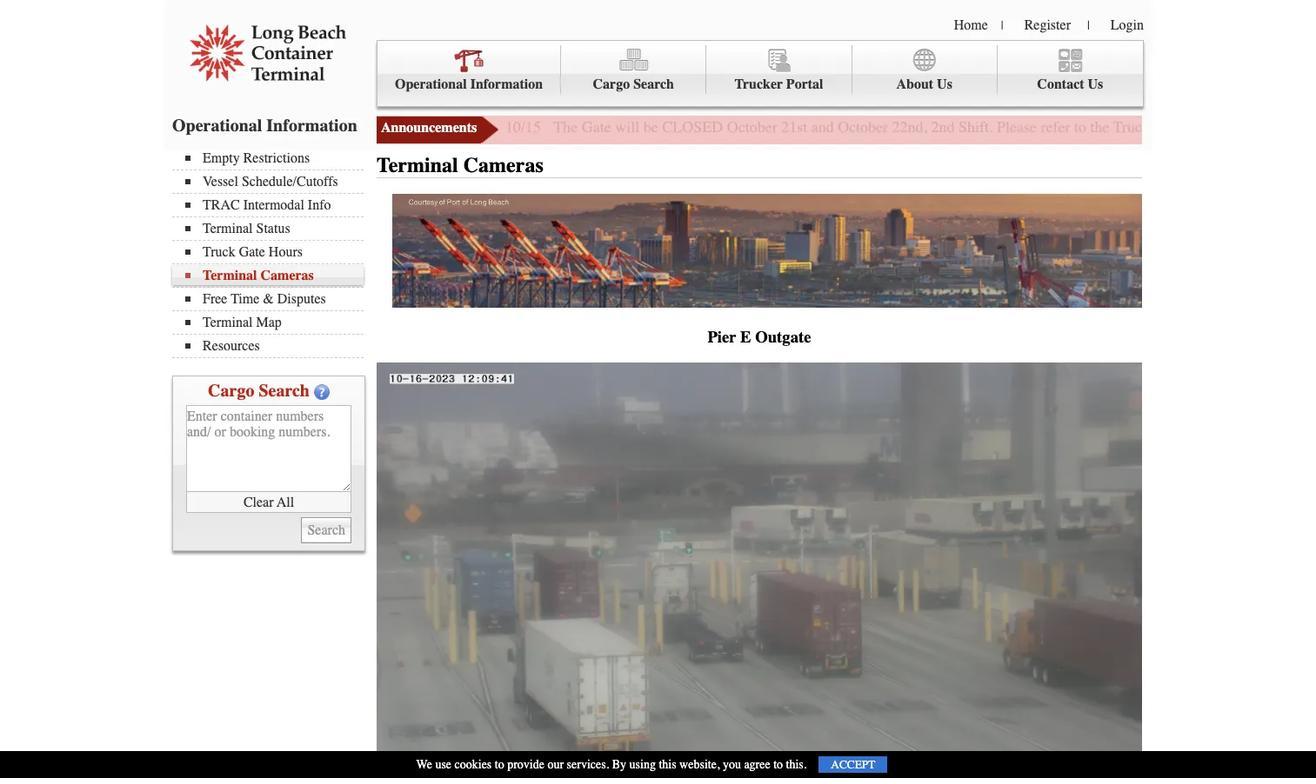 Task type: locate. For each thing, give the bounding box(es) containing it.
operational information up empty restrictions link in the top of the page
[[172, 116, 357, 136]]

e
[[740, 328, 751, 347]]

gate right the 'the'
[[1154, 117, 1184, 137]]

cargo search up will
[[593, 77, 674, 92]]

0 horizontal spatial gate
[[239, 244, 265, 260]]

0 horizontal spatial to
[[495, 758, 504, 773]]

gate
[[582, 117, 611, 137], [1154, 117, 1184, 137], [239, 244, 265, 260]]

truck inside "empty restrictions vessel schedule/cutoffs trac intermodal info terminal status truck gate hours terminal cameras free time & disputes terminal map resources"
[[203, 244, 235, 260]]

pier
[[708, 328, 736, 347]]

0 horizontal spatial operational information
[[172, 116, 357, 136]]

website,
[[680, 758, 720, 773]]

0 vertical spatial search
[[634, 77, 674, 92]]

cameras up free time & disputes link
[[261, 268, 314, 284]]

0 vertical spatial truck
[[1113, 117, 1150, 137]]

october right and
[[838, 117, 888, 137]]

terminal
[[377, 153, 458, 177], [203, 221, 253, 237], [203, 268, 257, 284], [203, 315, 253, 331]]

cameras
[[464, 153, 544, 177], [261, 268, 314, 284]]

0 horizontal spatial cameras
[[261, 268, 314, 284]]

1 october from the left
[[727, 117, 777, 137]]

truck right the 'the'
[[1113, 117, 1150, 137]]

please
[[997, 117, 1037, 137]]

information inside menu bar
[[470, 77, 543, 92]]

info
[[308, 197, 331, 213]]

terminal up resources
[[203, 315, 253, 331]]

truck gate hours link
[[185, 244, 364, 260]]

0 horizontal spatial menu bar
[[172, 149, 372, 358]]

information up restrictions
[[267, 116, 357, 136]]

gate down status
[[239, 244, 265, 260]]

cameras down '10/15'
[[464, 153, 544, 177]]

truck
[[1113, 117, 1150, 137], [203, 244, 235, 260]]

october
[[727, 117, 777, 137], [838, 117, 888, 137]]

cargo search down "resources" link
[[208, 381, 310, 401]]

terminal map link
[[185, 315, 364, 331]]

22nd,
[[892, 117, 927, 137]]

to left this.
[[774, 758, 783, 773]]

1 vertical spatial menu bar
[[172, 149, 372, 358]]

operational information
[[395, 77, 543, 92], [172, 116, 357, 136]]

operational
[[395, 77, 467, 92], [172, 116, 262, 136]]

we use cookies to provide our services. by using this website, you agree to this.
[[416, 758, 807, 773]]

october left 21st at the right top of page
[[727, 117, 777, 137]]

0 vertical spatial operational
[[395, 77, 467, 92]]

truck down trac
[[203, 244, 235, 260]]

0 horizontal spatial |
[[1001, 18, 1004, 33]]

cargo down resources
[[208, 381, 254, 401]]

0 vertical spatial cargo
[[593, 77, 630, 92]]

0 horizontal spatial october
[[727, 117, 777, 137]]

home link
[[954, 17, 988, 33]]

0 horizontal spatial hours
[[269, 244, 303, 260]]

| left login link
[[1087, 18, 1090, 33]]

empty restrictions link
[[185, 151, 364, 166]]

register link
[[1025, 17, 1071, 33]]

cargo search inside menu bar
[[593, 77, 674, 92]]

0 horizontal spatial cargo
[[208, 381, 254, 401]]

us
[[937, 77, 953, 92], [1088, 77, 1103, 92]]

search down "resources" link
[[259, 381, 310, 401]]

operational information up announcements
[[395, 77, 543, 92]]

menu bar
[[377, 40, 1144, 107], [172, 149, 372, 358]]

login link
[[1111, 17, 1144, 33]]

f
[[1315, 117, 1316, 137]]

0 horizontal spatial truck
[[203, 244, 235, 260]]

1 horizontal spatial cameras
[[464, 153, 544, 177]]

us right 'contact'
[[1088, 77, 1103, 92]]

cargo search
[[593, 77, 674, 92], [208, 381, 310, 401]]

map
[[256, 315, 282, 331]]

cargo up will
[[593, 77, 630, 92]]

1 vertical spatial operational
[[172, 116, 262, 136]]

search
[[634, 77, 674, 92], [259, 381, 310, 401]]

0 horizontal spatial information
[[267, 116, 357, 136]]

the
[[554, 117, 578, 137]]

menu bar containing empty restrictions
[[172, 149, 372, 358]]

1 vertical spatial information
[[267, 116, 357, 136]]

1 horizontal spatial october
[[838, 117, 888, 137]]

status
[[256, 221, 290, 237]]

portal
[[786, 77, 823, 92]]

be
[[643, 117, 658, 137]]

1 horizontal spatial information
[[470, 77, 543, 92]]

1 horizontal spatial |
[[1087, 18, 1090, 33]]

resources link
[[185, 338, 364, 354]]

closed
[[662, 117, 723, 137]]

1 vertical spatial truck
[[203, 244, 235, 260]]

1 horizontal spatial operational information
[[395, 77, 543, 92]]

this.
[[786, 758, 807, 773]]

&
[[263, 291, 274, 307]]

1 horizontal spatial operational
[[395, 77, 467, 92]]

terminal down announcements
[[377, 153, 458, 177]]

1 vertical spatial operational information
[[172, 116, 357, 136]]

hours
[[1188, 117, 1226, 137], [269, 244, 303, 260]]

us right about
[[937, 77, 953, 92]]

None submit
[[301, 518, 351, 544]]

use
[[435, 758, 452, 773]]

0 vertical spatial information
[[470, 77, 543, 92]]

1 horizontal spatial hours
[[1188, 117, 1226, 137]]

2 horizontal spatial to
[[1074, 117, 1087, 137]]

1 horizontal spatial cargo
[[593, 77, 630, 92]]

2 | from the left
[[1087, 18, 1090, 33]]

|
[[1001, 18, 1004, 33], [1087, 18, 1090, 33]]

gate right the
[[582, 117, 611, 137]]

register
[[1025, 17, 1071, 33]]

empty restrictions vessel schedule/cutoffs trac intermodal info terminal status truck gate hours terminal cameras free time & disputes terminal map resources
[[203, 151, 338, 354]]

menu bar containing operational information
[[377, 40, 1144, 107]]

clear all button
[[186, 492, 351, 513]]

| right home
[[1001, 18, 1004, 33]]

0 vertical spatial menu bar
[[377, 40, 1144, 107]]

to left the 'the'
[[1074, 117, 1087, 137]]

information up '10/15'
[[470, 77, 543, 92]]

0 vertical spatial cargo search
[[593, 77, 674, 92]]

0 vertical spatial cameras
[[464, 153, 544, 177]]

1 vertical spatial search
[[259, 381, 310, 401]]

trucker portal
[[735, 77, 823, 92]]

1 horizontal spatial us
[[1088, 77, 1103, 92]]

restrictions
[[243, 151, 310, 166]]

1 vertical spatial cameras
[[261, 268, 314, 284]]

1 vertical spatial hours
[[269, 244, 303, 260]]

resources
[[203, 338, 260, 354]]

pier e outgate
[[708, 328, 811, 347]]

terminal cameras link
[[185, 268, 364, 284]]

home
[[954, 17, 988, 33]]

trac intermodal info link
[[185, 197, 364, 213]]

we
[[416, 758, 432, 773]]

0 vertical spatial operational information
[[395, 77, 543, 92]]

free time & disputes link
[[185, 291, 364, 307]]

0 horizontal spatial us
[[937, 77, 953, 92]]

1 horizontal spatial cargo search
[[593, 77, 674, 92]]

accept button
[[819, 757, 888, 773]]

1 | from the left
[[1001, 18, 1004, 33]]

operational up announcements
[[395, 77, 467, 92]]

contact us
[[1037, 77, 1103, 92]]

us for about us
[[937, 77, 953, 92]]

hours up terminal cameras link
[[269, 244, 303, 260]]

about us
[[896, 77, 953, 92]]

to left provide
[[495, 758, 504, 773]]

1 us from the left
[[937, 77, 953, 92]]

to
[[1074, 117, 1087, 137], [495, 758, 504, 773], [774, 758, 783, 773]]

accept
[[831, 759, 876, 772]]

hours left 'web'
[[1188, 117, 1226, 137]]

0 horizontal spatial cargo search
[[208, 381, 310, 401]]

cargo
[[593, 77, 630, 92], [208, 381, 254, 401]]

operational up empty on the left top of the page
[[172, 116, 262, 136]]

trucker
[[735, 77, 783, 92]]

search up 'be'
[[634, 77, 674, 92]]

information
[[470, 77, 543, 92], [267, 116, 357, 136]]

1 horizontal spatial menu bar
[[377, 40, 1144, 107]]

1 horizontal spatial search
[[634, 77, 674, 92]]

terminal cameras
[[377, 153, 544, 177]]

2 us from the left
[[1088, 77, 1103, 92]]

cargo search link
[[561, 45, 707, 94]]



Task type: describe. For each thing, give the bounding box(es) containing it.
terminal status link
[[185, 221, 364, 237]]

Enter container numbers and/ or booking numbers.  text field
[[186, 405, 351, 492]]

about us link
[[852, 45, 998, 94]]

and
[[811, 117, 834, 137]]

contact
[[1037, 77, 1084, 92]]

21st
[[781, 117, 807, 137]]

0 horizontal spatial operational
[[172, 116, 262, 136]]

free
[[203, 291, 227, 307]]

this
[[659, 758, 677, 773]]

10/15 the gate will be closed october 21st and october 22nd, 2nd shift. please refer to the truck gate hours web page for f
[[505, 117, 1316, 137]]

operational information link
[[378, 45, 561, 94]]

hours inside "empty restrictions vessel schedule/cutoffs trac intermodal info terminal status truck gate hours terminal cameras free time & disputes terminal map resources"
[[269, 244, 303, 260]]

1 vertical spatial cargo search
[[208, 381, 310, 401]]

schedule/cutoffs
[[242, 174, 338, 190]]

shift.
[[959, 117, 993, 137]]

using
[[629, 758, 656, 773]]

web
[[1230, 117, 1256, 137]]

operational information inside menu bar
[[395, 77, 543, 92]]

gate inside "empty restrictions vessel schedule/cutoffs trac intermodal info terminal status truck gate hours terminal cameras free time & disputes terminal map resources"
[[239, 244, 265, 260]]

vessel schedule/cutoffs link
[[185, 174, 364, 190]]

for
[[1293, 117, 1312, 137]]

operational inside operational information link
[[395, 77, 467, 92]]

you
[[723, 758, 741, 773]]

all
[[277, 495, 294, 510]]

announcements
[[381, 120, 477, 136]]

0 vertical spatial hours
[[1188, 117, 1226, 137]]

clear
[[244, 495, 274, 510]]

1 horizontal spatial to
[[774, 758, 783, 773]]

will
[[615, 117, 640, 137]]

refer
[[1041, 117, 1071, 137]]

disputes
[[277, 291, 326, 307]]

1 vertical spatial cargo
[[208, 381, 254, 401]]

by
[[612, 758, 626, 773]]

1 horizontal spatial truck
[[1113, 117, 1150, 137]]

2 horizontal spatial gate
[[1154, 117, 1184, 137]]

cookies
[[455, 758, 492, 773]]

time
[[231, 291, 260, 307]]

cameras inside "empty restrictions vessel schedule/cutoffs trac intermodal info terminal status truck gate hours terminal cameras free time & disputes terminal map resources"
[[261, 268, 314, 284]]

us for contact us
[[1088, 77, 1103, 92]]

empty
[[203, 151, 240, 166]]

cargo inside menu bar
[[593, 77, 630, 92]]

2nd
[[931, 117, 955, 137]]

the
[[1091, 117, 1110, 137]]

login
[[1111, 17, 1144, 33]]

page
[[1260, 117, 1289, 137]]

0 horizontal spatial search
[[259, 381, 310, 401]]

services.
[[567, 758, 609, 773]]

vessel
[[203, 174, 238, 190]]

clear all
[[244, 495, 294, 510]]

about
[[896, 77, 934, 92]]

1 horizontal spatial gate
[[582, 117, 611, 137]]

search inside menu bar
[[634, 77, 674, 92]]

2 october from the left
[[838, 117, 888, 137]]

outgate
[[755, 328, 811, 347]]

terminal up free
[[203, 268, 257, 284]]

agree
[[744, 758, 771, 773]]

trucker portal link
[[707, 45, 852, 94]]

terminal down trac
[[203, 221, 253, 237]]

contact us link
[[998, 45, 1143, 94]]

10/15
[[505, 117, 541, 137]]

intermodal
[[243, 197, 304, 213]]

our
[[548, 758, 564, 773]]

provide
[[507, 758, 545, 773]]

trac
[[203, 197, 240, 213]]



Task type: vqa. For each thing, say whether or not it's contained in the screenshot.
Login link
yes



